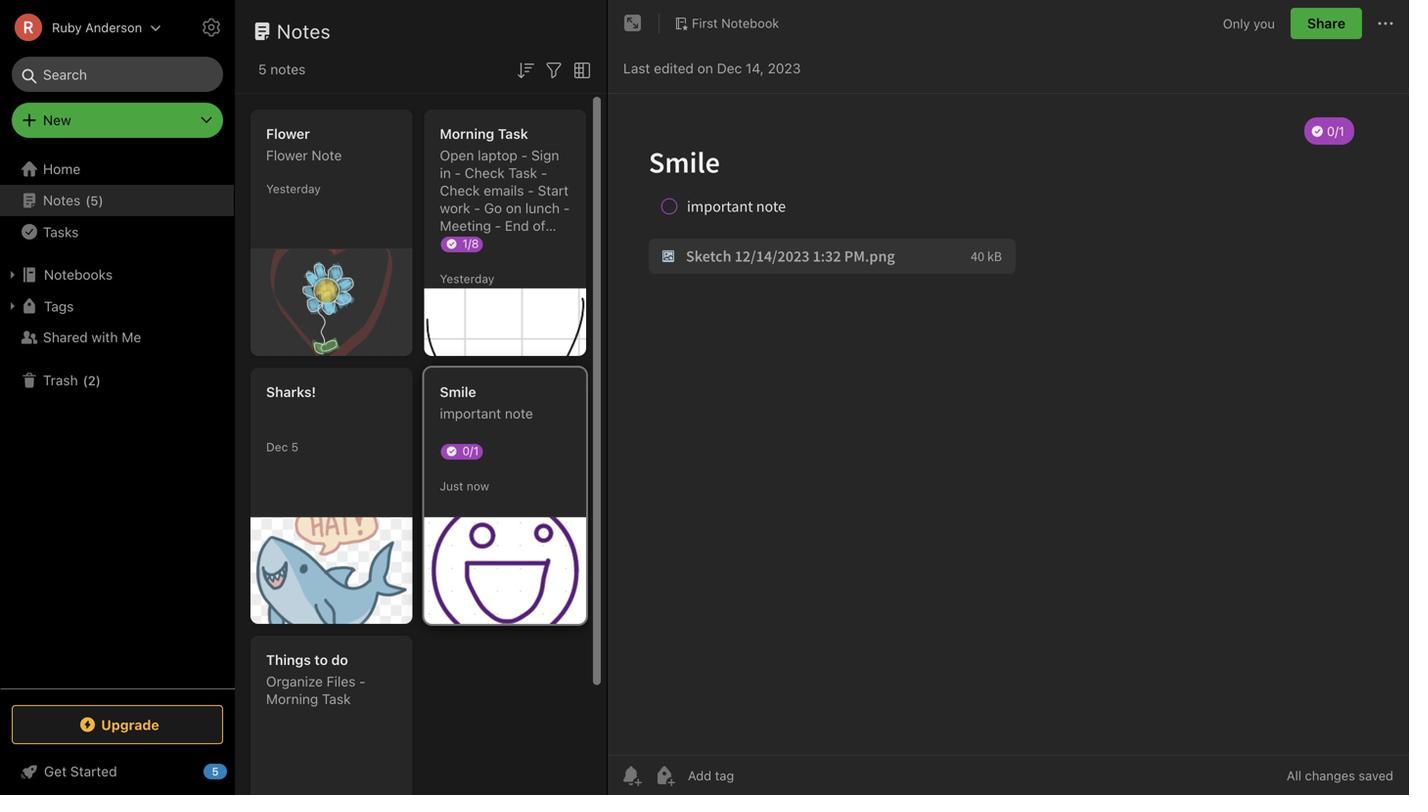 Task type: locate. For each thing, give the bounding box(es) containing it.
( inside trash ( 2 )
[[83, 373, 88, 388]]

edited
[[654, 60, 694, 76]]

notes
[[277, 20, 331, 43], [43, 192, 80, 208]]

0 horizontal spatial notes
[[43, 192, 80, 208]]

( inside notes ( 5 )
[[85, 193, 90, 208]]

1 horizontal spatial on
[[698, 60, 713, 76]]

1 vertical spatial (
[[83, 373, 88, 388]]

task
[[498, 126, 528, 142], [509, 165, 537, 181], [322, 691, 351, 708]]

notes up notes
[[277, 20, 331, 43]]

flower down notes
[[266, 126, 310, 142]]

(
[[85, 193, 90, 208], [83, 373, 88, 388]]

flower left note at the left
[[266, 147, 308, 163]]

) down home link
[[98, 193, 103, 208]]

tasks
[[43, 224, 79, 240]]

5 inside help and learning task checklist field
[[212, 766, 219, 779]]

0 vertical spatial flower
[[266, 126, 310, 142]]

sign
[[531, 147, 559, 163]]

1 horizontal spatial dec
[[717, 60, 742, 76]]

0 vertical spatial (
[[85, 193, 90, 208]]

note
[[505, 406, 533, 422]]

task up laptop
[[498, 126, 528, 142]]

- left go
[[474, 200, 480, 216]]

settings image
[[200, 16, 223, 39]]

task down files
[[322, 691, 351, 708]]

end
[[505, 218, 529, 234]]

5 left click to collapse image
[[212, 766, 219, 779]]

1 flower from the top
[[266, 126, 310, 142]]

( for notes
[[85, 193, 90, 208]]

- right files
[[359, 674, 366, 690]]

laptop
[[478, 147, 518, 163]]

on up end
[[506, 200, 522, 216]]

notes
[[270, 61, 306, 77]]

thumbnail image for open laptop - sign in - check task - check emails - start work - go on lunch - meeting - end of day
[[424, 289, 586, 356]]

yesterday
[[266, 182, 321, 196], [440, 272, 494, 286]]

-
[[521, 147, 528, 163], [455, 165, 461, 181], [541, 165, 547, 181], [528, 183, 534, 199], [474, 200, 480, 216], [564, 200, 570, 216], [495, 218, 501, 234], [359, 674, 366, 690]]

0 vertical spatial notes
[[277, 20, 331, 43]]

( right the 'trash'
[[83, 373, 88, 388]]

) for notes
[[98, 193, 103, 208]]

new
[[43, 112, 71, 128]]

2 flower from the top
[[266, 147, 308, 163]]

0 horizontal spatial on
[[506, 200, 522, 216]]

tree
[[0, 154, 235, 688]]

check down laptop
[[465, 165, 505, 181]]

on
[[698, 60, 713, 76], [506, 200, 522, 216]]

smile
[[440, 384, 476, 400]]

new button
[[12, 103, 223, 138]]

task up emails
[[509, 165, 537, 181]]

thumbnail image
[[251, 250, 413, 356], [424, 289, 586, 356], [251, 518, 413, 624], [424, 518, 586, 624]]

dec inside note window element
[[717, 60, 742, 76]]

flower
[[266, 126, 310, 142], [266, 147, 308, 163]]

1 vertical spatial )
[[96, 373, 101, 388]]

notes down home
[[43, 192, 80, 208]]

1 horizontal spatial morning
[[440, 126, 494, 142]]

add a reminder image
[[620, 764, 643, 788]]

all
[[1287, 769, 1302, 783]]

1 horizontal spatial notes
[[277, 20, 331, 43]]

Note Editor text field
[[608, 94, 1409, 756]]

Sort options field
[[514, 57, 537, 82]]

morning up open
[[440, 126, 494, 142]]

dec left 14,
[[717, 60, 742, 76]]

flower flower note
[[266, 126, 342, 163]]

5
[[258, 61, 267, 77], [90, 193, 98, 208], [291, 440, 299, 454], [212, 766, 219, 779]]

go
[[484, 200, 502, 216]]

0 vertical spatial on
[[698, 60, 713, 76]]

5 down home link
[[90, 193, 98, 208]]

note
[[312, 147, 342, 163]]

5 notes
[[258, 61, 306, 77]]

last edited on dec 14, 2023
[[623, 60, 801, 76]]

) for trash
[[96, 373, 101, 388]]

upgrade
[[101, 717, 159, 733]]

thumbnail image for important note
[[424, 518, 586, 624]]

) right the 'trash'
[[96, 373, 101, 388]]

- inside things to do organize files - morning task
[[359, 674, 366, 690]]

- down go
[[495, 218, 501, 234]]

1 vertical spatial morning
[[266, 691, 318, 708]]

None search field
[[25, 57, 209, 92]]

on right the edited
[[698, 60, 713, 76]]

) inside notes ( 5 )
[[98, 193, 103, 208]]

only you
[[1223, 16, 1275, 31]]

yesterday down flower flower note
[[266, 182, 321, 196]]

notes for notes ( 5 )
[[43, 192, 80, 208]]

organize
[[266, 674, 323, 690]]

0 vertical spatial yesterday
[[266, 182, 321, 196]]

click to collapse image
[[228, 759, 242, 783]]

last
[[623, 60, 650, 76]]

tasks button
[[0, 216, 234, 248]]

0 vertical spatial morning
[[440, 126, 494, 142]]

morning
[[440, 126, 494, 142], [266, 691, 318, 708]]

start
[[538, 183, 569, 199]]

1 horizontal spatial yesterday
[[440, 272, 494, 286]]

- up lunch in the top of the page
[[528, 183, 534, 199]]

- left sign
[[521, 147, 528, 163]]

note window element
[[608, 0, 1409, 796]]

)
[[98, 193, 103, 208], [96, 373, 101, 388]]

notebooks link
[[0, 259, 234, 291]]

dec
[[717, 60, 742, 76], [266, 440, 288, 454]]

0 vertical spatial dec
[[717, 60, 742, 76]]

to
[[314, 652, 328, 668]]

1 vertical spatial dec
[[266, 440, 288, 454]]

get
[[44, 764, 67, 780]]

0/1
[[462, 444, 479, 458]]

- down the start on the top left
[[564, 200, 570, 216]]

morning down organize
[[266, 691, 318, 708]]

home
[[43, 161, 80, 177]]

Search text field
[[25, 57, 209, 92]]

1 vertical spatial task
[[509, 165, 537, 181]]

dec 5
[[266, 440, 299, 454]]

morning inside 'morning task open laptop - sign in - check task - check emails - start work - go on lunch - meeting - end of day'
[[440, 126, 494, 142]]

on inside 'morning task open laptop - sign in - check task - check emails - start work - go on lunch - meeting - end of day'
[[506, 200, 522, 216]]

home link
[[0, 154, 235, 185]]

expand note image
[[621, 12, 645, 35]]

( down home link
[[85, 193, 90, 208]]

saved
[[1359, 769, 1394, 783]]

2 vertical spatial task
[[322, 691, 351, 708]]

0 vertical spatial )
[[98, 193, 103, 208]]

notes ( 5 )
[[43, 192, 103, 208]]

anderson
[[85, 20, 142, 35]]

) inside trash ( 2 )
[[96, 373, 101, 388]]

just now
[[440, 480, 489, 493]]

first
[[692, 16, 718, 30]]

now
[[467, 480, 489, 493]]

1 vertical spatial flower
[[266, 147, 308, 163]]

0 horizontal spatial morning
[[266, 691, 318, 708]]

dec down sharks!
[[266, 440, 288, 454]]

shared with me
[[43, 329, 141, 345]]

trash ( 2 )
[[43, 372, 101, 389]]

things to do organize files - morning task
[[266, 652, 366, 708]]

check
[[465, 165, 505, 181], [440, 183, 480, 199]]

1 vertical spatial on
[[506, 200, 522, 216]]

check up 'work'
[[440, 183, 480, 199]]

share
[[1307, 15, 1346, 31]]

1 vertical spatial notes
[[43, 192, 80, 208]]

emails
[[484, 183, 524, 199]]

notebooks
[[44, 267, 113, 283]]

of
[[533, 218, 546, 234]]

yesterday down 1/8
[[440, 272, 494, 286]]

1 vertical spatial yesterday
[[440, 272, 494, 286]]

0 horizontal spatial dec
[[266, 440, 288, 454]]

first notebook
[[692, 16, 779, 30]]



Task type: vqa. For each thing, say whether or not it's contained in the screenshot.
Check
yes



Task type: describe. For each thing, give the bounding box(es) containing it.
0 vertical spatial check
[[465, 165, 505, 181]]

5 inside notes ( 5 )
[[90, 193, 98, 208]]

task inside things to do organize files - morning task
[[322, 691, 351, 708]]

all changes saved
[[1287, 769, 1394, 783]]

shared with me link
[[0, 322, 234, 353]]

- right in
[[455, 165, 461, 181]]

ruby
[[52, 20, 82, 35]]

0 vertical spatial task
[[498, 126, 528, 142]]

morning inside things to do organize files - morning task
[[266, 691, 318, 708]]

Help and Learning task checklist field
[[0, 757, 235, 788]]

morning task open laptop - sign in - check task - check emails - start work - go on lunch - meeting - end of day
[[440, 126, 570, 252]]

thumbnail image for flower note
[[251, 250, 413, 356]]

add tag image
[[653, 764, 676, 788]]

More actions field
[[1374, 8, 1398, 39]]

me
[[122, 329, 141, 345]]

tags
[[44, 298, 74, 314]]

tags button
[[0, 291, 234, 322]]

1/8
[[462, 237, 479, 251]]

expand tags image
[[5, 299, 21, 314]]

5 down sharks!
[[291, 440, 299, 454]]

ruby anderson
[[52, 20, 142, 35]]

files
[[327, 674, 356, 690]]

expand notebooks image
[[5, 267, 21, 283]]

meeting
[[440, 218, 491, 234]]

Add tag field
[[686, 768, 833, 784]]

shared
[[43, 329, 88, 345]]

Add filters field
[[542, 57, 566, 82]]

add filters image
[[542, 59, 566, 82]]

in
[[440, 165, 451, 181]]

sharks!
[[266, 384, 316, 400]]

2023
[[768, 60, 801, 76]]

do
[[331, 652, 348, 668]]

Account field
[[0, 8, 162, 47]]

5 left notes
[[258, 61, 267, 77]]

smile important note
[[440, 384, 533, 422]]

( for trash
[[83, 373, 88, 388]]

only
[[1223, 16, 1250, 31]]

more actions image
[[1374, 12, 1398, 35]]

1 vertical spatial check
[[440, 183, 480, 199]]

you
[[1254, 16, 1275, 31]]

work
[[440, 200, 470, 216]]

2
[[88, 373, 96, 388]]

notebook
[[721, 16, 779, 30]]

notes for notes
[[277, 20, 331, 43]]

day
[[440, 235, 463, 252]]

tree containing home
[[0, 154, 235, 688]]

changes
[[1305, 769, 1355, 783]]

with
[[92, 329, 118, 345]]

first notebook button
[[667, 10, 786, 37]]

0 horizontal spatial yesterday
[[266, 182, 321, 196]]

share button
[[1291, 8, 1362, 39]]

lunch
[[525, 200, 560, 216]]

upgrade button
[[12, 706, 223, 745]]

open
[[440, 147, 474, 163]]

started
[[70, 764, 117, 780]]

14,
[[746, 60, 764, 76]]

important
[[440, 406, 501, 422]]

get started
[[44, 764, 117, 780]]

trash
[[43, 372, 78, 389]]

things
[[266, 652, 311, 668]]

on inside note window element
[[698, 60, 713, 76]]

just
[[440, 480, 463, 493]]

- down sign
[[541, 165, 547, 181]]

View options field
[[566, 57, 594, 82]]



